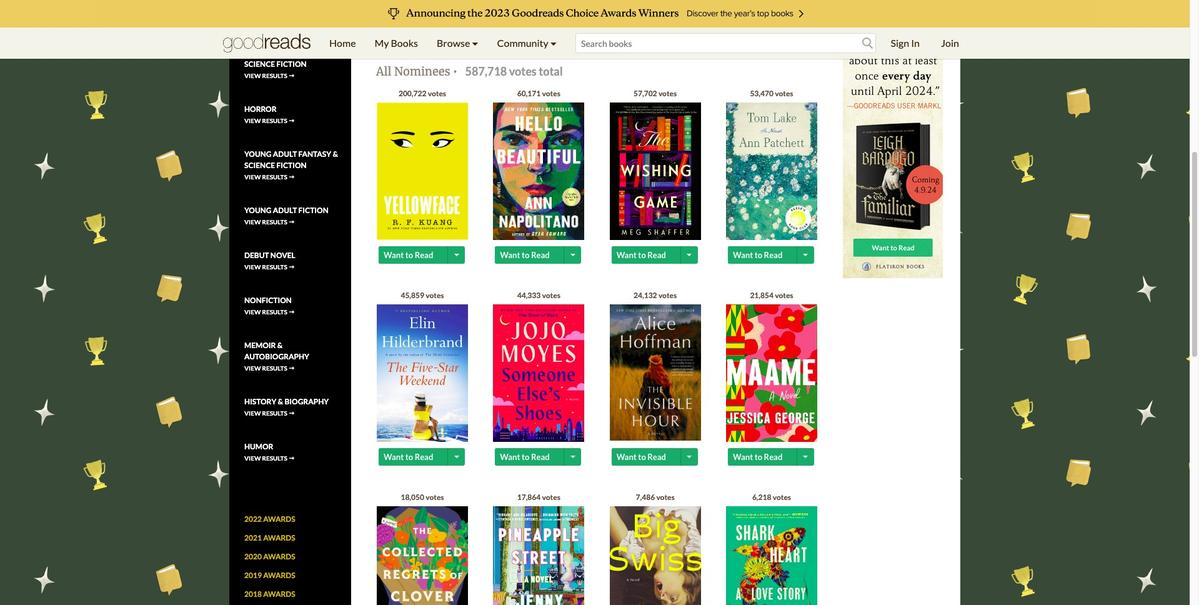 Task type: locate. For each thing, give the bounding box(es) containing it.
results inside science fiction view results →
[[262, 72, 287, 80]]

view down horror
[[244, 117, 261, 125]]

results inside young adult fantasy & science fiction view results →
[[262, 173, 287, 181]]

results down humor
[[262, 455, 287, 462]]

2020 awards
[[244, 552, 296, 562]]

→ down nonfiction
[[289, 308, 295, 316]]

→ inside the memoir & autobiography view results →
[[289, 365, 295, 372]]

2021
[[244, 533, 262, 543]]

want to read for 45,859 votes
[[384, 452, 433, 462]]

1 young from the top
[[244, 150, 272, 159]]

all nominees • 587,718 votes total
[[376, 64, 563, 79]]

read up 45,859 votes
[[415, 250, 433, 260]]

want to read button
[[379, 246, 449, 264], [495, 246, 566, 264], [612, 246, 682, 264], [728, 246, 799, 264], [379, 448, 449, 465], [495, 448, 566, 465], [612, 448, 682, 465], [728, 448, 799, 465]]

9 view from the top
[[244, 410, 261, 417]]

want to read button for 200,722
[[379, 246, 449, 264]]

menu
[[320, 28, 566, 59]]

6 results from the top
[[262, 263, 287, 271]]

→
[[289, 27, 295, 35], [289, 72, 295, 80], [289, 117, 295, 125], [289, 173, 295, 181], [289, 218, 295, 226], [289, 263, 295, 271], [289, 308, 295, 316], [289, 365, 295, 372], [289, 410, 295, 417], [289, 455, 295, 462]]

read for 21,854
[[764, 452, 783, 462]]

•
[[453, 64, 458, 79]]

want to read up 7,486
[[617, 452, 666, 462]]

the five-star weekend by elin hilderbrand image
[[377, 304, 468, 446]]

want to read for 24,132 votes
[[617, 452, 666, 462]]

want to read button up 7,486
[[612, 448, 682, 465]]

want up 21,854
[[733, 250, 753, 260]]

5 view from the top
[[244, 218, 261, 226]]

&
[[333, 150, 338, 159], [277, 341, 283, 350], [278, 397, 283, 407]]

want for 45,859
[[384, 452, 404, 462]]

18,050 votes
[[401, 492, 444, 502]]

big swiss by jen beagin image
[[610, 506, 701, 605]]

0 vertical spatial &
[[333, 150, 338, 159]]

want to read up 21,854
[[733, 250, 783, 260]]

pineapple street by jenny   jackson image
[[493, 506, 585, 605]]

3 → from the top
[[289, 117, 295, 125]]

want to read
[[384, 250, 433, 260], [500, 250, 550, 260], [617, 250, 666, 260], [733, 250, 783, 260], [384, 452, 433, 462], [500, 452, 550, 462], [617, 452, 666, 462], [733, 452, 783, 462]]

1 science from the top
[[244, 60, 275, 69]]

7 view from the top
[[244, 308, 261, 316]]

memoir
[[244, 341, 276, 350]]

1 vertical spatial adult
[[273, 206, 297, 215]]

& for history & biography
[[278, 397, 283, 407]]

view inside horror view results →
[[244, 117, 261, 125]]

read for 53,470
[[764, 250, 783, 260]]

results up young adult fiction view results →
[[262, 173, 287, 181]]

humor view results →
[[244, 442, 295, 462]]

24,132 votes
[[634, 290, 677, 300]]

→ down 'autobiography'
[[289, 365, 295, 372]]

▾
[[472, 37, 479, 49], [551, 37, 557, 49]]

24,132
[[634, 290, 657, 300]]

0 vertical spatial science
[[244, 60, 275, 69]]

want for 60,171
[[500, 250, 520, 260]]

autobiography
[[244, 352, 309, 362]]

→ up young adult fantasy & science fiction view results →
[[289, 117, 295, 125]]

→ down the history & biography view results →
[[289, 455, 295, 462]]

votes right 7,486
[[657, 492, 675, 502]]

read up 7,486 votes
[[648, 452, 666, 462]]

7 results from the top
[[262, 308, 287, 316]]

7 → from the top
[[289, 308, 295, 316]]

▾ inside popup button
[[551, 37, 557, 49]]

21,854
[[750, 290, 774, 300]]

want to read up 45,859
[[384, 250, 433, 260]]

1 results from the top
[[262, 27, 287, 35]]

2 view from the top
[[244, 72, 261, 80]]

→ inside humor view results →
[[289, 455, 295, 462]]

1 horizontal spatial ▾
[[551, 37, 557, 49]]

awards up 2020 awards
[[263, 533, 296, 543]]

6,218 votes
[[753, 492, 791, 502]]

to
[[406, 250, 413, 260], [522, 250, 530, 260], [638, 250, 646, 260], [755, 250, 763, 260], [406, 452, 413, 462], [522, 452, 530, 462], [638, 452, 646, 462], [755, 452, 763, 462]]

▾ right browse
[[472, 37, 479, 49]]

5 results from the top
[[262, 218, 287, 226]]

to up 6,218
[[755, 452, 763, 462]]

results down history
[[262, 410, 287, 417]]

view up horror
[[244, 72, 261, 80]]

community ▾ button
[[488, 28, 566, 59]]

view up young adult fiction view results →
[[244, 173, 261, 181]]

want to read button up 44,333
[[495, 246, 566, 264]]

to up 7,486
[[638, 452, 646, 462]]

to up 21,854
[[755, 250, 763, 260]]

sign in link
[[882, 28, 930, 59]]

to for 21,854 votes
[[755, 452, 763, 462]]

200,722 votes
[[399, 88, 446, 98]]

young
[[244, 150, 272, 159], [244, 206, 272, 215]]

2 science from the top
[[244, 161, 275, 170]]

read for 24,132
[[648, 452, 666, 462]]

want up 45,859
[[384, 250, 404, 260]]

2 young from the top
[[244, 206, 272, 215]]

0 vertical spatial adult
[[273, 150, 297, 159]]

view inside the history & biography view results →
[[244, 410, 261, 417]]

want to read button for 21,854
[[728, 448, 799, 465]]

want to read button up 6,218
[[728, 448, 799, 465]]

votes right 45,859
[[426, 290, 444, 300]]

young up 'debut'
[[244, 206, 272, 215]]

→ up science fiction view results →
[[289, 27, 295, 35]]

want to read for 53,470 votes
[[733, 250, 783, 260]]

want to read up 24,132
[[617, 250, 666, 260]]

want for 53,470
[[733, 250, 753, 260]]

votes right 21,854
[[775, 290, 794, 300]]

→ up the novel
[[289, 218, 295, 226]]

want up 17,864
[[500, 452, 520, 462]]

→ down the biography
[[289, 410, 295, 417]]

read up 17,864 votes
[[531, 452, 550, 462]]

want to read button for 57,702
[[612, 246, 682, 264]]

votes right 17,864
[[542, 492, 561, 502]]

1 vertical spatial &
[[277, 341, 283, 350]]

join
[[941, 37, 960, 49]]

10 → from the top
[[289, 455, 295, 462]]

to up 45,859
[[406, 250, 413, 260]]

10 results from the top
[[262, 455, 287, 462]]

2 → from the top
[[289, 72, 295, 80]]

want up 6,218
[[733, 452, 753, 462]]

view inside debut novel view results →
[[244, 263, 261, 271]]

0 vertical spatial fiction
[[277, 60, 307, 69]]

& for memoir & autobiography
[[277, 341, 283, 350]]

to up 44,333
[[522, 250, 530, 260]]

fantasy view results →
[[244, 15, 295, 35]]

8 view from the top
[[244, 365, 261, 372]]

→ up young adult fiction view results →
[[289, 173, 295, 181]]

votes right 200,722
[[428, 88, 446, 98]]

awards up 2019 awards
[[263, 552, 296, 562]]

3 awards from the top
[[263, 552, 296, 562]]

history & biography view results →
[[244, 397, 329, 417]]

results up the novel
[[262, 218, 287, 226]]

▾ for community ▾
[[551, 37, 557, 49]]

want to read button up 21,854
[[728, 246, 799, 264]]

votes right 53,470
[[775, 88, 794, 98]]

view down history
[[244, 410, 261, 417]]

4 → from the top
[[289, 173, 295, 181]]

adult inside young adult fantasy & science fiction view results →
[[273, 150, 297, 159]]

adult up the novel
[[273, 206, 297, 215]]

200,722
[[399, 88, 427, 98]]

adult for →
[[273, 206, 297, 215]]

fantasy inside young adult fantasy & science fiction view results →
[[299, 150, 331, 159]]

votes
[[509, 64, 537, 78], [428, 88, 446, 98], [542, 88, 561, 98], [659, 88, 677, 98], [775, 88, 794, 98], [426, 290, 444, 300], [542, 290, 561, 300], [659, 290, 677, 300], [775, 290, 794, 300], [426, 492, 444, 502], [542, 492, 561, 502], [657, 492, 675, 502], [773, 492, 791, 502]]

read up 21,854 votes
[[764, 250, 783, 260]]

fantasy
[[244, 15, 277, 24], [299, 150, 331, 159]]

read for 44,333
[[531, 452, 550, 462]]

young inside young adult fiction view results →
[[244, 206, 272, 215]]

results up horror
[[262, 72, 287, 80]]

results inside the memoir & autobiography view results →
[[262, 365, 287, 372]]

fiction down young adult fantasy & science fiction view results →
[[299, 206, 329, 215]]

→ inside young adult fiction view results →
[[289, 218, 295, 226]]

votes right 57,702
[[659, 88, 677, 98]]

6 view from the top
[[244, 263, 261, 271]]

want to read button for 60,171
[[495, 246, 566, 264]]

results down 'autobiography'
[[262, 365, 287, 372]]

9 → from the top
[[289, 410, 295, 417]]

2 ▾ from the left
[[551, 37, 557, 49]]

want to read up 17,864
[[500, 452, 550, 462]]

▾ inside dropdown button
[[472, 37, 479, 49]]

want to read button up 45,859
[[379, 246, 449, 264]]

want
[[384, 250, 404, 260], [500, 250, 520, 260], [617, 250, 637, 260], [733, 250, 753, 260], [384, 452, 404, 462], [500, 452, 520, 462], [617, 452, 637, 462], [733, 452, 753, 462]]

awards up 2021 awards
[[263, 515, 296, 524]]

want for 200,722
[[384, 250, 404, 260]]

fiction up young adult fiction view results →
[[277, 161, 307, 170]]

view down 'debut'
[[244, 263, 261, 271]]

→ inside nonfiction view results →
[[289, 308, 295, 316]]

4 results from the top
[[262, 173, 287, 181]]

to for 53,470 votes
[[755, 250, 763, 260]]

results down horror
[[262, 117, 287, 125]]

▾ up the total
[[551, 37, 557, 49]]

fiction
[[277, 60, 307, 69], [277, 161, 307, 170], [299, 206, 329, 215]]

awards for 2019 awards
[[263, 571, 296, 580]]

all
[[376, 64, 392, 79]]

45,859
[[401, 290, 424, 300]]

science down fantasy view results →
[[244, 60, 275, 69]]

want to read up 6,218
[[733, 452, 783, 462]]

results inside the history & biography view results →
[[262, 410, 287, 417]]

history
[[244, 397, 276, 407]]

want for 21,854
[[733, 452, 753, 462]]

results inside young adult fiction view results →
[[262, 218, 287, 226]]

awards
[[263, 515, 296, 524], [263, 533, 296, 543], [263, 552, 296, 562], [263, 571, 296, 580], [263, 590, 296, 599]]

view inside fantasy view results →
[[244, 27, 261, 35]]

10 view from the top
[[244, 455, 261, 462]]

read up 6,218 votes in the bottom of the page
[[764, 452, 783, 462]]

1 vertical spatial young
[[244, 206, 272, 215]]

votes for 24,132 votes
[[659, 290, 677, 300]]

browse
[[437, 37, 470, 49]]

votes right 44,333
[[542, 290, 561, 300]]

0 vertical spatial fantasy
[[244, 15, 277, 24]]

1 awards from the top
[[263, 515, 296, 524]]

want up 18,050
[[384, 452, 404, 462]]

menu containing home
[[320, 28, 566, 59]]

read up the 24,132 votes
[[648, 250, 666, 260]]

view up science fiction view results →
[[244, 27, 261, 35]]

2 vertical spatial &
[[278, 397, 283, 407]]

& inside the memoir & autobiography view results →
[[277, 341, 283, 350]]

adult inside young adult fiction view results →
[[273, 206, 297, 215]]

53,470
[[750, 88, 774, 98]]

want up 24,132
[[617, 250, 637, 260]]

want to read button up 17,864
[[495, 448, 566, 465]]

results inside horror view results →
[[262, 117, 287, 125]]

45,859 votes
[[401, 290, 444, 300]]

2 awards from the top
[[263, 533, 296, 543]]

to up 24,132
[[638, 250, 646, 260]]

1 → from the top
[[289, 27, 295, 35]]

5 awards from the top
[[263, 590, 296, 599]]

adult
[[273, 150, 297, 159], [273, 206, 297, 215]]

view up 'debut'
[[244, 218, 261, 226]]

to up 18,050
[[406, 452, 413, 462]]

young inside young adult fantasy & science fiction view results →
[[244, 150, 272, 159]]

read for 200,722
[[415, 250, 433, 260]]

view down memoir
[[244, 365, 261, 372]]

biography
[[285, 397, 329, 407]]

fiction down fantasy view results →
[[277, 60, 307, 69]]

adult down horror view results →
[[273, 150, 297, 159]]

results down the novel
[[262, 263, 287, 271]]

1 vertical spatial science
[[244, 161, 275, 170]]

to up 17,864
[[522, 452, 530, 462]]

2022 awards link
[[244, 515, 296, 524]]

read
[[415, 250, 433, 260], [531, 250, 550, 260], [648, 250, 666, 260], [764, 250, 783, 260], [415, 452, 433, 462], [531, 452, 550, 462], [648, 452, 666, 462], [764, 452, 783, 462]]

1 horizontal spatial fantasy
[[299, 150, 331, 159]]

17,864
[[517, 492, 541, 502]]

→ inside debut novel view results →
[[289, 263, 295, 271]]

read up 44,333 votes
[[531, 250, 550, 260]]

& inside the history & biography view results →
[[278, 397, 283, 407]]

view down humor
[[244, 455, 261, 462]]

votes for 17,864 votes
[[542, 492, 561, 502]]

want to read for 21,854 votes
[[733, 452, 783, 462]]

44,333 votes
[[517, 290, 561, 300]]

9 results from the top
[[262, 410, 287, 417]]

want up 7,486
[[617, 452, 637, 462]]

want up 44,333
[[500, 250, 520, 260]]

18,050
[[401, 492, 424, 502]]

results down nonfiction
[[262, 308, 287, 316]]

8 results from the top
[[262, 365, 287, 372]]

view down nonfiction
[[244, 308, 261, 316]]

nonfiction
[[244, 296, 292, 305]]

want to read up 44,333
[[500, 250, 550, 260]]

votes for 21,854 votes
[[775, 290, 794, 300]]

1 vertical spatial yellowface by r.f. kuang image
[[377, 102, 468, 240]]

2022 awards
[[244, 515, 296, 524]]

view
[[244, 27, 261, 35], [244, 72, 261, 80], [244, 117, 261, 125], [244, 173, 261, 181], [244, 218, 261, 226], [244, 263, 261, 271], [244, 308, 261, 316], [244, 365, 261, 372], [244, 410, 261, 417], [244, 455, 261, 462]]

results inside debut novel view results →
[[262, 263, 287, 271]]

results
[[262, 27, 287, 35], [262, 72, 287, 80], [262, 117, 287, 125], [262, 173, 287, 181], [262, 218, 287, 226], [262, 263, 287, 271], [262, 308, 287, 316], [262, 365, 287, 372], [262, 410, 287, 417], [262, 455, 287, 462]]

results up science fiction view results →
[[262, 27, 287, 35]]

1 view from the top
[[244, 27, 261, 35]]

fiction inside young adult fiction view results →
[[299, 206, 329, 215]]

1 adult from the top
[[273, 150, 297, 159]]

science down horror view results →
[[244, 161, 275, 170]]

want to read up 18,050
[[384, 452, 433, 462]]

read up "18,050 votes"
[[415, 452, 433, 462]]

young down horror view results →
[[244, 150, 272, 159]]

1 ▾ from the left
[[472, 37, 479, 49]]

6 → from the top
[[289, 263, 295, 271]]

votes right 24,132
[[659, 290, 677, 300]]

want to read button up 18,050
[[379, 448, 449, 465]]

5 → from the top
[[289, 218, 295, 226]]

awards down 2019 awards
[[263, 590, 296, 599]]

587,718
[[465, 64, 507, 78]]

→ down the novel
[[289, 263, 295, 271]]

→ inside fantasy view results →
[[289, 27, 295, 35]]

0 horizontal spatial ▾
[[472, 37, 479, 49]]

4 view from the top
[[244, 173, 261, 181]]

8 → from the top
[[289, 365, 295, 372]]

results inside nonfiction view results →
[[262, 308, 287, 316]]

science fiction view results →
[[244, 60, 307, 80]]

2021 awards
[[244, 533, 296, 543]]

votes up 60,171
[[509, 64, 537, 78]]

3 view from the top
[[244, 117, 261, 125]]

→ up horror view results →
[[289, 72, 295, 80]]

1 vertical spatial fantasy
[[299, 150, 331, 159]]

view inside science fiction view results →
[[244, 72, 261, 80]]

3 results from the top
[[262, 117, 287, 125]]

want for 44,333
[[500, 452, 520, 462]]

fiction inside young adult fantasy & science fiction view results →
[[277, 161, 307, 170]]

4 awards from the top
[[263, 571, 296, 580]]

votes for 18,050 votes
[[426, 492, 444, 502]]

0 vertical spatial young
[[244, 150, 272, 159]]

votes right 18,050
[[426, 492, 444, 502]]

awards up 2018 awards link
[[263, 571, 296, 580]]

2 vertical spatial fiction
[[299, 206, 329, 215]]

votes right 6,218
[[773, 492, 791, 502]]

votes for 44,333 votes
[[542, 290, 561, 300]]

1 vertical spatial fiction
[[277, 161, 307, 170]]

read for 57,702
[[648, 250, 666, 260]]

debut novel view results →
[[244, 251, 296, 271]]

science
[[244, 60, 275, 69], [244, 161, 275, 170]]

science inside science fiction view results →
[[244, 60, 275, 69]]

0 horizontal spatial fantasy
[[244, 15, 277, 24]]

want to read button up 24,132
[[612, 246, 682, 264]]

science inside young adult fantasy & science fiction view results →
[[244, 161, 275, 170]]

2 results from the top
[[262, 72, 287, 80]]

21,854 votes
[[750, 290, 794, 300]]

votes for 57,702 votes
[[659, 88, 677, 98]]

votes down the total
[[542, 88, 561, 98]]

view inside young adult fantasy & science fiction view results →
[[244, 173, 261, 181]]

yellowface by r.f. kuang image
[[388, 0, 479, 33], [377, 102, 468, 240]]

2021 awards link
[[244, 533, 296, 543]]

2 adult from the top
[[273, 206, 297, 215]]

my books link
[[365, 28, 428, 59]]



Task type: vqa. For each thing, say whether or not it's contained in the screenshot.
First and last name text field
no



Task type: describe. For each thing, give the bounding box(es) containing it.
→ inside science fiction view results →
[[289, 72, 295, 80]]

results inside humor view results →
[[262, 455, 287, 462]]

read for 60,171
[[531, 250, 550, 260]]

votes for 6,218 votes
[[773, 492, 791, 502]]

total
[[539, 64, 563, 78]]

view inside nonfiction view results →
[[244, 308, 261, 316]]

2019 awards link
[[244, 571, 296, 580]]

young for science
[[244, 150, 272, 159]]

7,486
[[636, 492, 655, 502]]

advertisement region
[[843, 0, 943, 278]]

Search books text field
[[576, 33, 877, 53]]

to for 57,702 votes
[[638, 250, 646, 260]]

browse ▾
[[437, 37, 479, 49]]

2020
[[244, 552, 262, 562]]

want to read for 200,722 votes
[[384, 250, 433, 260]]

results inside fantasy view results →
[[262, 27, 287, 35]]

community ▾
[[497, 37, 557, 49]]

Search for books to add to your shelves search field
[[576, 33, 877, 53]]

0 vertical spatial yellowface by r.f. kuang image
[[388, 0, 479, 33]]

humor
[[244, 442, 273, 452]]

view inside humor view results →
[[244, 455, 261, 462]]

read for 45,859
[[415, 452, 433, 462]]

view inside young adult fiction view results →
[[244, 218, 261, 226]]

votes for 7,486 votes
[[657, 492, 675, 502]]

votes for 45,859 votes
[[426, 290, 444, 300]]

awards for 2022 awards
[[263, 515, 296, 524]]

young adult fiction view results →
[[244, 206, 329, 226]]

want to read button for 45,859
[[379, 448, 449, 465]]

the collected regrets of clover by mikki brammer image
[[377, 506, 468, 605]]

2018
[[244, 590, 262, 599]]

57,702
[[634, 88, 657, 98]]

2018 awards
[[244, 590, 296, 599]]

home link
[[320, 28, 365, 59]]

▾ for browse ▾
[[472, 37, 479, 49]]

→ inside the history & biography view results →
[[289, 410, 295, 417]]

browse ▾ button
[[428, 28, 488, 59]]

shark heart by emily habeck image
[[726, 506, 818, 605]]

→ inside young adult fantasy & science fiction view results →
[[289, 173, 295, 181]]

fiction inside science fiction view results →
[[277, 60, 307, 69]]

tom lake by ann patchett image
[[726, 102, 818, 240]]

want to read for 44,333 votes
[[500, 452, 550, 462]]

awards for 2020 awards
[[263, 552, 296, 562]]

votes inside the all nominees • 587,718 votes total
[[509, 64, 537, 78]]

community
[[497, 37, 549, 49]]

2019
[[244, 571, 262, 580]]

nonfiction view results →
[[244, 296, 295, 316]]

novel
[[271, 251, 296, 260]]

want to read for 57,702 votes
[[617, 250, 666, 260]]

2018 awards link
[[244, 590, 296, 599]]

the invisible hour by alice hoffman image
[[610, 304, 701, 441]]

debut
[[244, 251, 269, 260]]

view inside the memoir & autobiography view results →
[[244, 365, 261, 372]]

2019 awards
[[244, 571, 296, 580]]

60,171
[[517, 88, 541, 98]]

nominees
[[394, 64, 450, 79]]

the wishing game by meg shaffer image
[[610, 102, 701, 241]]

memoir & autobiography view results →
[[244, 341, 309, 372]]

to for 45,859 votes
[[406, 452, 413, 462]]

horror view results →
[[244, 105, 295, 125]]

young adult fantasy & science fiction view results →
[[244, 150, 338, 181]]

discover the winners for the best books of the year in the 2023 goodreads choice awards image
[[95, 0, 1095, 28]]

to for 24,132 votes
[[638, 452, 646, 462]]

2022
[[244, 515, 262, 524]]

& inside young adult fantasy & science fiction view results →
[[333, 150, 338, 159]]

young for results
[[244, 206, 272, 215]]

17,864 votes
[[517, 492, 561, 502]]

my
[[375, 37, 389, 49]]

votes for 53,470 votes
[[775, 88, 794, 98]]

want to read button for 44,333
[[495, 448, 566, 465]]

my books
[[375, 37, 418, 49]]

hello beautiful by ann napolitano image
[[493, 102, 585, 241]]

to for 60,171 votes
[[522, 250, 530, 260]]

books
[[391, 37, 418, 49]]

votes for 60,171 votes
[[542, 88, 561, 98]]

someone else's shoes by jojo moyes image
[[493, 304, 585, 442]]

adult for fiction
[[273, 150, 297, 159]]

want for 24,132
[[617, 452, 637, 462]]

to for 44,333 votes
[[522, 452, 530, 462]]

want to read button for 24,132
[[612, 448, 682, 465]]

want to read for 60,171 votes
[[500, 250, 550, 260]]

sign
[[891, 37, 910, 49]]

44,333
[[517, 290, 541, 300]]

want for 57,702
[[617, 250, 637, 260]]

awards for 2021 awards
[[263, 533, 296, 543]]

57,702 votes
[[634, 88, 677, 98]]

votes for 200,722 votes
[[428, 88, 446, 98]]

horror
[[244, 105, 277, 114]]

→ inside horror view results →
[[289, 117, 295, 125]]

home
[[329, 37, 356, 49]]

maame by jessica george image
[[726, 304, 818, 443]]

6,218
[[753, 492, 772, 502]]

to for 200,722 votes
[[406, 250, 413, 260]]

sign in
[[891, 37, 920, 49]]

awards for 2018 awards
[[263, 590, 296, 599]]

2020 awards link
[[244, 552, 296, 562]]

want to read button for 53,470
[[728, 246, 799, 264]]

60,171 votes
[[517, 88, 561, 98]]

fantasy inside fantasy view results →
[[244, 15, 277, 24]]

53,470 votes
[[750, 88, 794, 98]]

in
[[912, 37, 920, 49]]

join link
[[932, 28, 969, 59]]

7,486 votes
[[636, 492, 675, 502]]



